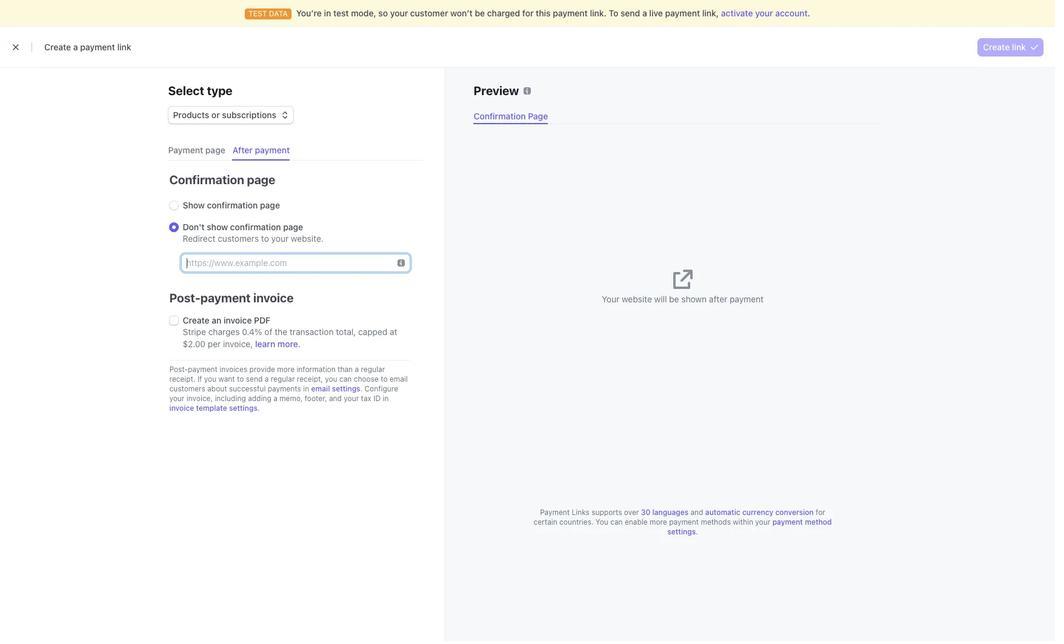 Task type: vqa. For each thing, say whether or not it's contained in the screenshot.
the Fraud prevention link
no



Task type: locate. For each thing, give the bounding box(es) containing it.
0 horizontal spatial invoice,
[[187, 394, 213, 403]]

in left test on the top
[[324, 8, 331, 18]]

want
[[219, 375, 235, 384]]

and up methods
[[691, 508, 704, 517]]

in down the receipt, at left bottom
[[303, 385, 309, 394]]

0 vertical spatial customers
[[218, 234, 259, 244]]

post- up stripe
[[170, 291, 201, 305]]

0 horizontal spatial in
[[303, 385, 309, 394]]

2 vertical spatial more
[[650, 518, 668, 527]]

0 horizontal spatial payment
[[168, 145, 203, 155]]

method
[[806, 518, 832, 527]]

link
[[117, 42, 131, 52], [1013, 42, 1027, 52]]

$2.00
[[183, 339, 206, 349]]

0 horizontal spatial and
[[329, 394, 342, 403]]

confirmation
[[207, 200, 258, 210], [230, 222, 281, 232]]

1 horizontal spatial send
[[621, 8, 641, 18]]

charged
[[488, 8, 521, 18]]

for left this
[[523, 8, 534, 18]]

0 vertical spatial invoice,
[[223, 339, 253, 349]]

confirmation up show
[[170, 173, 244, 187]]

redirect
[[183, 234, 216, 244]]

post- inside post-payment invoices provide more information than a regular receipt. if you want to send a regular receipt, you can choose to email customers about successful payments in
[[170, 365, 188, 374]]

invoice down receipt. on the left bottom of page
[[170, 404, 194, 413]]

payment inside button
[[168, 145, 203, 155]]

invoice, inside stripe charges 0.4% of the transaction total, capped at $2.00 per invoice,
[[223, 339, 253, 349]]

1 horizontal spatial can
[[611, 518, 623, 527]]

0 vertical spatial settings
[[332, 385, 361, 394]]

1 vertical spatial invoice,
[[187, 394, 213, 403]]

link inside button
[[1013, 42, 1027, 52]]

confirmation inside don't show confirmation page redirect customers to your website.
[[230, 222, 281, 232]]

0 vertical spatial payment
[[168, 145, 203, 155]]

0 vertical spatial post-
[[170, 291, 201, 305]]

if
[[198, 375, 202, 384]]

website
[[622, 294, 653, 304]]

learn
[[255, 339, 276, 349]]

0 vertical spatial for
[[523, 8, 534, 18]]

0 horizontal spatial customers
[[170, 385, 206, 394]]

create for create a payment link
[[44, 42, 71, 52]]

invoice inside . configure your invoice, including adding a memo, footer, and your tax id in invoice template settings .
[[170, 404, 194, 413]]

1 horizontal spatial to
[[261, 234, 269, 244]]

2 vertical spatial settings
[[668, 528, 696, 537]]

email up footer,
[[311, 385, 330, 394]]

adding
[[248, 394, 272, 403]]

2 horizontal spatial create
[[984, 42, 1011, 52]]

to up configure
[[381, 375, 388, 384]]

0 vertical spatial in
[[324, 8, 331, 18]]

1 vertical spatial confirmation
[[170, 173, 244, 187]]

page up website.
[[283, 222, 303, 232]]

settings down than
[[332, 385, 361, 394]]

1 horizontal spatial and
[[691, 508, 704, 517]]

can inside post-payment invoices provide more information than a regular receipt. if you want to send a regular receipt, you can choose to email customers about successful payments in
[[340, 375, 352, 384]]

be
[[475, 8, 485, 18], [670, 294, 680, 304]]

you up email settings
[[325, 375, 338, 384]]

can
[[340, 375, 352, 384], [611, 518, 623, 527]]

0 horizontal spatial to
[[237, 375, 244, 384]]

1 vertical spatial email
[[311, 385, 330, 394]]

to up https://www.example.com text box
[[261, 234, 269, 244]]

0 horizontal spatial can
[[340, 375, 352, 384]]

0 vertical spatial and
[[329, 394, 342, 403]]

2 you from the left
[[325, 375, 338, 384]]

page inside don't show confirmation page redirect customers to your website.
[[283, 222, 303, 232]]

1 vertical spatial post-
[[170, 365, 188, 374]]

in inside . configure your invoice, including adding a memo, footer, and your tax id in invoice template settings .
[[383, 394, 389, 403]]

your down automatic currency conversion "link"
[[756, 518, 771, 527]]

email inside post-payment invoices provide more information than a regular receipt. if you want to send a regular receipt, you can choose to email customers about successful payments in
[[390, 375, 408, 384]]

1 vertical spatial invoice
[[224, 315, 252, 326]]

payment inside post-payment invoices provide more information than a regular receipt. if you want to send a regular receipt, you can choose to email customers about successful payments in
[[188, 365, 218, 374]]

0 vertical spatial confirmation
[[207, 200, 258, 210]]

create an invoice pdf
[[183, 315, 271, 326]]

invoice
[[254, 291, 294, 305], [224, 315, 252, 326], [170, 404, 194, 413]]

2 horizontal spatial to
[[381, 375, 388, 384]]

transaction
[[290, 327, 334, 337]]

your up https://www.example.com text box
[[272, 234, 289, 244]]

1 horizontal spatial for
[[816, 508, 826, 517]]

and
[[329, 394, 342, 403], [691, 508, 704, 517]]

more down 30 languages link in the right bottom of the page
[[650, 518, 668, 527]]

customers down show
[[218, 234, 259, 244]]

page
[[528, 111, 548, 121]]

0 horizontal spatial create
[[44, 42, 71, 52]]

post-
[[170, 291, 201, 305], [170, 365, 188, 374]]

can inside the for certain countries. you can enable more payment methods within your
[[611, 518, 623, 527]]

1 vertical spatial and
[[691, 508, 704, 517]]

to inside don't show confirmation page redirect customers to your website.
[[261, 234, 269, 244]]

languages
[[653, 508, 689, 517]]

of
[[265, 327, 273, 337]]

2 vertical spatial invoice
[[170, 404, 194, 413]]

more inside post-payment invoices provide more information than a regular receipt. if you want to send a regular receipt, you can choose to email customers about successful payments in
[[277, 365, 295, 374]]

2 link from the left
[[1013, 42, 1027, 52]]

at
[[390, 327, 398, 337]]

customers
[[218, 234, 259, 244], [170, 385, 206, 394]]

invoice,
[[223, 339, 253, 349], [187, 394, 213, 403]]

1 horizontal spatial in
[[324, 8, 331, 18]]

0 horizontal spatial for
[[523, 8, 534, 18]]

0 vertical spatial be
[[475, 8, 485, 18]]

0 horizontal spatial invoice
[[170, 404, 194, 413]]

payments
[[268, 385, 301, 394]]

1 horizontal spatial email
[[390, 375, 408, 384]]

1 horizontal spatial settings
[[332, 385, 361, 394]]

1 link from the left
[[117, 42, 131, 52]]

tax
[[361, 394, 372, 403]]

show confirmation page
[[183, 200, 280, 210]]

regular
[[361, 365, 385, 374], [271, 375, 295, 384]]

payment links supports over 30 languages and automatic currency conversion
[[541, 508, 814, 517]]

confirmation down preview
[[474, 111, 526, 121]]

0 vertical spatial confirmation
[[474, 111, 526, 121]]

payment inside 'payment method settings'
[[773, 518, 804, 527]]

0 vertical spatial send
[[621, 8, 641, 18]]

0.4%
[[242, 327, 262, 337]]

1 post- from the top
[[170, 291, 201, 305]]

can down supports
[[611, 518, 623, 527]]

more
[[278, 339, 298, 349], [277, 365, 295, 374], [650, 518, 668, 527]]

confirmation inside button
[[474, 111, 526, 121]]

activate your account link
[[722, 8, 808, 18]]

send up successful
[[246, 375, 263, 384]]

1 horizontal spatial regular
[[361, 365, 385, 374]]

0 vertical spatial email
[[390, 375, 408, 384]]

0 vertical spatial can
[[340, 375, 352, 384]]

you
[[204, 375, 217, 384], [325, 375, 338, 384]]

2 post- from the top
[[170, 365, 188, 374]]

link,
[[703, 8, 719, 18]]

send right to
[[621, 8, 641, 18]]

regular up payments
[[271, 375, 295, 384]]

create inside create link button
[[984, 42, 1011, 52]]

select type
[[168, 84, 233, 98]]

to down invoices
[[237, 375, 244, 384]]

your
[[390, 8, 408, 18], [756, 8, 774, 18], [272, 234, 289, 244], [170, 394, 185, 403], [344, 394, 359, 403], [756, 518, 771, 527]]

for certain countries. you can enable more payment methods within your
[[534, 508, 826, 527]]

you right if
[[204, 375, 217, 384]]

customers inside don't show confirmation page redirect customers to your website.
[[218, 234, 259, 244]]

charges
[[208, 327, 240, 337]]

your
[[602, 294, 620, 304]]

for up method
[[816, 508, 826, 517]]

payment method settings
[[668, 518, 832, 537]]

regular up choose
[[361, 365, 385, 374]]

products or subscriptions
[[173, 110, 277, 120]]

customers inside post-payment invoices provide more information than a regular receipt. if you want to send a regular receipt, you can choose to email customers about successful payments in
[[170, 385, 206, 394]]

2 horizontal spatial in
[[383, 394, 389, 403]]

1 horizontal spatial customers
[[218, 234, 259, 244]]

.
[[808, 8, 811, 18], [298, 339, 301, 349], [361, 385, 363, 394], [258, 404, 260, 413], [696, 528, 699, 537]]

2 horizontal spatial invoice
[[254, 291, 294, 305]]

invoice up charges
[[224, 315, 252, 326]]

send inside post-payment invoices provide more information than a regular receipt. if you want to send a regular receipt, you can choose to email customers about successful payments in
[[246, 375, 263, 384]]

1 horizontal spatial you
[[325, 375, 338, 384]]

create for create an invoice pdf
[[183, 315, 210, 326]]

1 vertical spatial for
[[816, 508, 826, 517]]

be right the won't
[[475, 8, 485, 18]]

invoice, down charges
[[223, 339, 253, 349]]

be right the will
[[670, 294, 680, 304]]

the
[[275, 327, 288, 337]]

post- up receipt. on the left bottom of page
[[170, 365, 188, 374]]

1 vertical spatial regular
[[271, 375, 295, 384]]

payment up certain
[[541, 508, 570, 517]]

can down than
[[340, 375, 352, 384]]

confirmation down show confirmation page
[[230, 222, 281, 232]]

create for create link
[[984, 42, 1011, 52]]

settings down the for certain countries. you can enable more payment methods within your at the bottom right of page
[[668, 528, 696, 537]]

1 vertical spatial payment
[[541, 508, 570, 517]]

confirmation for confirmation page
[[474, 111, 526, 121]]

payment
[[168, 145, 203, 155], [541, 508, 570, 517]]

1 horizontal spatial invoice
[[224, 315, 252, 326]]

settings
[[332, 385, 361, 394], [229, 404, 258, 413], [668, 528, 696, 537]]

1 horizontal spatial link
[[1013, 42, 1027, 52]]

you're in test mode, so your customer won't be charged for this payment link. to send a live payment link, activate your account .
[[296, 8, 811, 18]]

type
[[207, 84, 233, 98]]

1 vertical spatial send
[[246, 375, 263, 384]]

more down the
[[278, 339, 298, 349]]

customers down receipt. on the left bottom of page
[[170, 385, 206, 394]]

invoice, up template
[[187, 394, 213, 403]]

a inside . configure your invoice, including adding a memo, footer, and your tax id in invoice template settings .
[[274, 394, 278, 403]]

this
[[536, 8, 551, 18]]

stripe charges 0.4% of the transaction total, capped at $2.00 per invoice,
[[183, 327, 398, 349]]

page inside button
[[206, 145, 225, 155]]

to
[[261, 234, 269, 244], [237, 375, 244, 384], [381, 375, 388, 384]]

products
[[173, 110, 209, 120]]

1 horizontal spatial create
[[183, 315, 210, 326]]

more inside the for certain countries. you can enable more payment methods within your
[[650, 518, 668, 527]]

confirmation page
[[170, 173, 276, 187]]

page down after payment button
[[247, 173, 276, 187]]

receipt,
[[297, 375, 323, 384]]

products or subscriptions button
[[168, 104, 294, 124]]

post-payment invoice
[[170, 291, 294, 305]]

settings down including
[[229, 404, 258, 413]]

create a payment link
[[44, 42, 131, 52]]

1 horizontal spatial payment
[[541, 508, 570, 517]]

0 horizontal spatial link
[[117, 42, 131, 52]]

for
[[523, 8, 534, 18], [816, 508, 826, 517]]

invoice up the pdf
[[254, 291, 294, 305]]

0 horizontal spatial send
[[246, 375, 263, 384]]

confirmation up show
[[207, 200, 258, 210]]

in right id
[[383, 394, 389, 403]]

1 vertical spatial in
[[303, 385, 309, 394]]

page
[[206, 145, 225, 155], [247, 173, 276, 187], [260, 200, 280, 210], [283, 222, 303, 232]]

1 vertical spatial can
[[611, 518, 623, 527]]

settings inside . configure your invoice, including adding a memo, footer, and your tax id in invoice template settings .
[[229, 404, 258, 413]]

more up payments
[[277, 365, 295, 374]]

1 vertical spatial settings
[[229, 404, 258, 413]]

so
[[379, 8, 388, 18]]

live
[[650, 8, 663, 18]]

page left 'after'
[[206, 145, 225, 155]]

0 vertical spatial invoice
[[254, 291, 294, 305]]

1 horizontal spatial confirmation
[[474, 111, 526, 121]]

send
[[621, 8, 641, 18], [246, 375, 263, 384]]

1 vertical spatial confirmation
[[230, 222, 281, 232]]

your inside don't show confirmation page redirect customers to your website.
[[272, 234, 289, 244]]

and down email settings
[[329, 394, 342, 403]]

create link button
[[979, 38, 1044, 56]]

1 horizontal spatial invoice,
[[223, 339, 253, 349]]

1 vertical spatial customers
[[170, 385, 206, 394]]

0 vertical spatial more
[[278, 339, 298, 349]]

2 vertical spatial in
[[383, 394, 389, 403]]

payment down "products"
[[168, 145, 203, 155]]

0 horizontal spatial settings
[[229, 404, 258, 413]]

invoice for payment
[[254, 291, 294, 305]]

1 vertical spatial more
[[277, 365, 295, 374]]

over
[[625, 508, 640, 517]]

email up configure
[[390, 375, 408, 384]]

1 vertical spatial be
[[670, 294, 680, 304]]

0 horizontal spatial confirmation
[[170, 173, 244, 187]]

0 horizontal spatial you
[[204, 375, 217, 384]]

0 horizontal spatial email
[[311, 385, 330, 394]]

2 horizontal spatial settings
[[668, 528, 696, 537]]



Task type: describe. For each thing, give the bounding box(es) containing it.
link.
[[590, 8, 607, 18]]

than
[[338, 365, 353, 374]]

in inside post-payment invoices provide more information than a regular receipt. if you want to send a regular receipt, you can choose to email customers about successful payments in
[[303, 385, 309, 394]]

payment page button
[[163, 141, 233, 161]]

subscriptions
[[222, 110, 277, 120]]

payment method settings link
[[668, 518, 832, 537]]

customer
[[411, 8, 449, 18]]

1 you from the left
[[204, 375, 217, 384]]

about
[[208, 385, 227, 394]]

countries.
[[560, 518, 594, 527]]

https://www.example.com text field
[[182, 255, 398, 272]]

invoices
[[220, 365, 248, 374]]

memo,
[[280, 394, 303, 403]]

template
[[196, 404, 227, 413]]

30 languages link
[[642, 508, 689, 517]]

shown
[[682, 294, 707, 304]]

stripe
[[183, 327, 206, 337]]

post-payment invoices provide more information than a regular receipt. if you want to send a regular receipt, you can choose to email customers about successful payments in
[[170, 365, 408, 394]]

certain
[[534, 518, 558, 527]]

confirmation page
[[474, 111, 548, 121]]

your right so
[[390, 8, 408, 18]]

preview
[[474, 84, 519, 98]]

after
[[710, 294, 728, 304]]

post- for post-payment invoices provide more information than a regular receipt. if you want to send a regular receipt, you can choose to email customers about successful payments in
[[170, 365, 188, 374]]

successful
[[229, 385, 266, 394]]

or
[[212, 110, 220, 120]]

payment inside the for certain countries. you can enable more payment methods within your
[[670, 518, 699, 527]]

receipt.
[[170, 375, 196, 384]]

methods
[[701, 518, 731, 527]]

select
[[168, 84, 204, 98]]

after payment button
[[228, 141, 297, 161]]

information
[[297, 365, 336, 374]]

account
[[776, 8, 808, 18]]

invoice for an
[[224, 315, 252, 326]]

footer,
[[305, 394, 327, 403]]

0 vertical spatial regular
[[361, 365, 385, 374]]

learn more .
[[255, 339, 301, 349]]

page up don't show confirmation page redirect customers to your website.
[[260, 200, 280, 210]]

will
[[655, 294, 667, 304]]

your website will be shown after payment
[[602, 294, 764, 304]]

capped
[[358, 327, 388, 337]]

create link
[[984, 42, 1027, 52]]

per
[[208, 339, 221, 349]]

within
[[733, 518, 754, 527]]

payment link settings tab list
[[163, 141, 423, 161]]

show
[[183, 200, 205, 210]]

1 horizontal spatial be
[[670, 294, 680, 304]]

payment inside button
[[255, 145, 290, 155]]

don't
[[183, 222, 205, 232]]

website.
[[291, 234, 324, 244]]

your inside the for certain countries. you can enable more payment methods within your
[[756, 518, 771, 527]]

payment page
[[168, 145, 225, 155]]

invoice, inside . configure your invoice, including adding a memo, footer, and your tax id in invoice template settings .
[[187, 394, 213, 403]]

to
[[609, 8, 619, 18]]

invoice template settings link
[[170, 404, 258, 413]]

settings inside 'payment method settings'
[[668, 528, 696, 537]]

enable
[[625, 518, 648, 527]]

provide
[[250, 365, 275, 374]]

links
[[572, 508, 590, 517]]

configure
[[365, 385, 399, 394]]

learn more link
[[255, 339, 298, 349]]

an
[[212, 315, 222, 326]]

id
[[374, 394, 381, 403]]

. configure your invoice, including adding a memo, footer, and your tax id in invoice template settings .
[[170, 385, 399, 413]]

after payment
[[233, 145, 290, 155]]

0 horizontal spatial be
[[475, 8, 485, 18]]

currency
[[743, 508, 774, 517]]

after
[[233, 145, 253, 155]]

pdf
[[254, 315, 271, 326]]

choose
[[354, 375, 379, 384]]

0 horizontal spatial regular
[[271, 375, 295, 384]]

activate
[[722, 8, 754, 18]]

your right activate
[[756, 8, 774, 18]]

you
[[596, 518, 609, 527]]

you're
[[296, 8, 322, 18]]

payment for payment page
[[168, 145, 203, 155]]

and inside . configure your invoice, including adding a memo, footer, and your tax id in invoice template settings .
[[329, 394, 342, 403]]

won't
[[451, 8, 473, 18]]

email settings
[[311, 385, 361, 394]]

post- for post-payment invoice
[[170, 291, 201, 305]]

automatic currency conversion link
[[706, 508, 814, 517]]

payment for payment links supports over 30 languages and automatic currency conversion
[[541, 508, 570, 517]]

your down receipt. on the left bottom of page
[[170, 394, 185, 403]]

don't show confirmation page redirect customers to your website.
[[183, 222, 324, 244]]

your left tax
[[344, 394, 359, 403]]

supports
[[592, 508, 623, 517]]

email settings link
[[311, 385, 361, 394]]

show
[[207, 222, 228, 232]]

for inside the for certain countries. you can enable more payment methods within your
[[816, 508, 826, 517]]

total,
[[336, 327, 356, 337]]

confirmation for confirmation page
[[170, 173, 244, 187]]

test
[[334, 8, 349, 18]]



